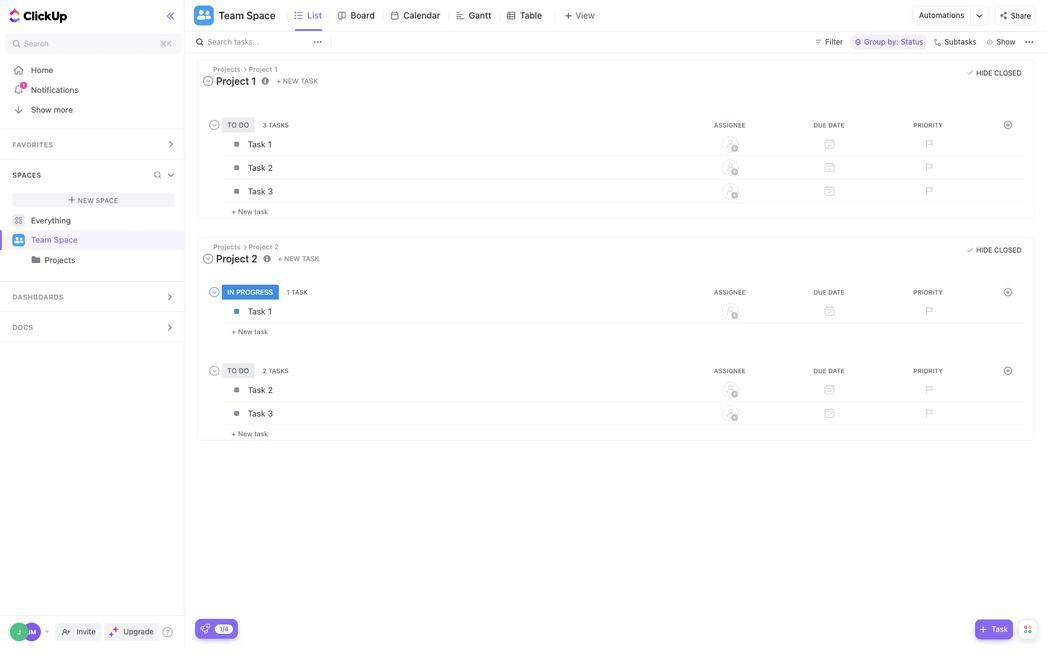 Task type: locate. For each thing, give the bounding box(es) containing it.
‎task 1
[[248, 139, 272, 149]]

0 vertical spatial due date button
[[781, 121, 880, 129]]

1 vertical spatial closed
[[994, 246, 1022, 254]]

0 vertical spatial tasks
[[269, 121, 289, 129]]

team up search tasks...
[[219, 10, 244, 21]]

1
[[274, 65, 278, 73], [252, 75, 256, 87], [22, 82, 25, 89], [268, 139, 272, 149], [287, 288, 290, 296], [268, 306, 272, 316]]

group by: status
[[864, 37, 923, 46]]

1 hide from the top
[[976, 68, 992, 77]]

2 vertical spatial set priority image
[[920, 182, 938, 201]]

new up the 3 tasks dropdown button
[[283, 77, 299, 85]]

0 horizontal spatial space
[[54, 235, 78, 245]]

automations button
[[913, 6, 971, 25]]

team
[[219, 10, 244, 21], [31, 235, 52, 245]]

2 hide from the top
[[976, 246, 992, 254]]

task 3 down "‎task 2" on the top
[[248, 186, 273, 196]]

0 vertical spatial priority button
[[880, 121, 979, 129]]

2 date from the top
[[828, 288, 845, 296]]

tasks for 3 tasks
[[269, 121, 289, 129]]

tasks up ‎task 1
[[269, 121, 289, 129]]

2 vertical spatial due date
[[813, 367, 845, 375]]

space for team space link
[[54, 235, 78, 245]]

1 horizontal spatial team space
[[219, 10, 276, 21]]

+
[[277, 77, 281, 85], [232, 207, 236, 215], [278, 255, 282, 263], [232, 327, 236, 336], [232, 430, 236, 438]]

0 vertical spatial task 3
[[248, 186, 273, 196]]

2 vertical spatial priority
[[913, 367, 943, 375]]

1 vertical spatial task 3 link
[[245, 403, 678, 424]]

2 due date button from the top
[[781, 288, 880, 296]]

due date button
[[781, 121, 880, 129], [781, 288, 880, 296], [781, 367, 880, 375]]

0 vertical spatial show
[[996, 37, 1016, 46]]

2 due from the top
[[813, 288, 827, 296]]

1 inside "‎task 1" link
[[268, 139, 272, 149]]

1 priority button from the top
[[880, 121, 979, 129]]

1 vertical spatial hide closed button
[[964, 244, 1025, 256]]

2 projects link from the left
[[45, 250, 175, 270]]

0 vertical spatial team space
[[219, 10, 276, 21]]

assignee button
[[682, 121, 781, 129], [682, 288, 781, 296], [682, 367, 781, 375]]

list info image right the project 2 dropdown button
[[263, 255, 270, 262]]

2 vertical spatial date
[[828, 367, 845, 375]]

assignee
[[714, 121, 746, 129], [714, 288, 746, 296], [714, 367, 746, 375]]

task 1
[[248, 306, 272, 316]]

project 1 down search tasks...
[[216, 75, 256, 87]]

task for 3rd set priority element from the top
[[248, 186, 266, 196]]

team space up tasks...
[[219, 10, 276, 21]]

0 horizontal spatial team
[[31, 235, 52, 245]]

2 set priority image from the top
[[920, 158, 938, 177]]

2 set priority image from the top
[[920, 381, 938, 399]]

priority for 1 task
[[913, 288, 943, 296]]

hide closed button for project 1
[[964, 66, 1025, 79]]

2 closed from the top
[[994, 246, 1022, 254]]

2 task 3 from the top
[[248, 409, 273, 419]]

task
[[301, 77, 318, 85], [254, 207, 268, 215], [302, 255, 319, 263], [291, 288, 308, 296], [254, 327, 268, 336], [254, 430, 268, 438]]

2 up task 1
[[252, 253, 257, 264]]

due
[[813, 121, 827, 129], [813, 288, 827, 296], [813, 367, 827, 375]]

table link
[[520, 0, 547, 31]]

1 vertical spatial due date
[[813, 288, 845, 296]]

dashboards
[[12, 293, 64, 301]]

0 vertical spatial assignee button
[[682, 121, 781, 129]]

1 vertical spatial priority button
[[880, 288, 979, 296]]

3 down "‎task 2" on the top
[[268, 186, 273, 196]]

home link
[[0, 60, 187, 80]]

1 vertical spatial show
[[31, 104, 52, 114]]

1 vertical spatial ‎task
[[248, 163, 266, 173]]

view
[[575, 10, 595, 20]]

gantt link
[[469, 0, 496, 31]]

0 vertical spatial projects
[[213, 65, 242, 73]]

0 vertical spatial date
[[828, 121, 845, 129]]

team space button
[[214, 2, 276, 29]]

hide closed for project 1
[[976, 68, 1022, 77]]

1 vertical spatial assignee button
[[682, 288, 781, 296]]

2 horizontal spatial space
[[246, 10, 276, 21]]

1/4
[[219, 626, 229, 633]]

hide closed
[[976, 68, 1022, 77], [976, 246, 1022, 254]]

space inside button
[[246, 10, 276, 21]]

show left more
[[31, 104, 52, 114]]

0 vertical spatial priority
[[913, 121, 943, 129]]

2 tasks button
[[261, 367, 293, 375]]

0 vertical spatial set priority image
[[920, 135, 938, 154]]

0 vertical spatial due
[[813, 121, 827, 129]]

‎task 2
[[248, 163, 273, 173]]

new up everything link
[[78, 196, 94, 204]]

1 vertical spatial project 1
[[216, 75, 256, 87]]

projects link
[[1, 250, 175, 270], [45, 250, 175, 270]]

0 vertical spatial set priority image
[[920, 302, 938, 321]]

set priority image for task 3
[[920, 182, 938, 201]]

1 vertical spatial set priority image
[[920, 158, 938, 177]]

1 vertical spatial task 3
[[248, 409, 273, 419]]

3 set priority image from the top
[[920, 182, 938, 201]]

1 vertical spatial list info image
[[263, 255, 270, 262]]

filter
[[825, 37, 843, 46]]

3 due date from the top
[[813, 367, 845, 375]]

date
[[828, 121, 845, 129], [828, 288, 845, 296], [828, 367, 845, 375]]

favorites button
[[0, 129, 187, 159]]

3 assignee button from the top
[[682, 367, 781, 375]]

task 3 link for 1st set priority element from the bottom
[[245, 403, 678, 424]]

gantt
[[469, 10, 492, 20]]

list info image right 'project 1' dropdown button on the left of the page
[[262, 77, 269, 85]]

assignee for 2 tasks
[[714, 367, 746, 375]]

team space inside team space button
[[219, 10, 276, 21]]

1 closed from the top
[[994, 68, 1022, 77]]

1 task 3 link from the top
[[245, 181, 678, 202]]

due date for 3 tasks
[[813, 121, 845, 129]]

team for team space link
[[31, 235, 52, 245]]

0 vertical spatial ‎task
[[248, 139, 266, 149]]

0 vertical spatial hide closed button
[[964, 66, 1025, 79]]

space up everything link
[[96, 196, 118, 204]]

2 down ‎task 1
[[268, 163, 273, 173]]

2 set priority element from the top
[[920, 158, 938, 177]]

1 vertical spatial due date button
[[781, 288, 880, 296]]

1 inside 'project 1' dropdown button
[[252, 75, 256, 87]]

closed
[[994, 68, 1022, 77], [994, 246, 1022, 254]]

j jm
[[17, 629, 36, 636]]

2 vertical spatial due date button
[[781, 367, 880, 375]]

search for search
[[24, 39, 49, 48]]

user friends image
[[14, 237, 23, 244]]

3 up ‎task 1
[[263, 121, 267, 129]]

‎task up "‎task 2" on the top
[[248, 139, 266, 149]]

space up search tasks... text box
[[246, 10, 276, 21]]

3 date from the top
[[828, 367, 845, 375]]

space down everything
[[54, 235, 78, 245]]

1 due from the top
[[813, 121, 827, 129]]

0 vertical spatial hide closed
[[976, 68, 1022, 77]]

+ new task
[[277, 77, 318, 85], [232, 207, 268, 215], [278, 255, 319, 263], [232, 327, 268, 336], [232, 430, 268, 438]]

1 task 3 from the top
[[248, 186, 273, 196]]

1 due date button from the top
[[781, 121, 880, 129]]

2 vertical spatial assignee button
[[682, 367, 781, 375]]

team inside team space button
[[219, 10, 244, 21]]

onboarding checklist button element
[[200, 625, 210, 634]]

1 vertical spatial tasks
[[268, 367, 289, 375]]

0 vertical spatial 3
[[263, 121, 267, 129]]

set priority element
[[920, 135, 938, 154], [920, 158, 938, 177], [920, 182, 938, 201], [920, 302, 938, 321], [920, 381, 938, 399], [920, 404, 938, 423]]

due for 2 tasks
[[813, 367, 827, 375]]

set priority image
[[920, 135, 938, 154], [920, 158, 938, 177], [920, 182, 938, 201]]

1 vertical spatial hide
[[976, 246, 992, 254]]

2 assignee from the top
[[714, 288, 746, 296]]

1 vertical spatial due
[[813, 288, 827, 296]]

projects for project 2
[[213, 243, 242, 251]]

set priority image
[[920, 302, 938, 321], [920, 381, 938, 399], [920, 404, 938, 423]]

everything
[[31, 215, 71, 225]]

space for team space button
[[246, 10, 276, 21]]

task for 1st set priority element from the bottom
[[248, 409, 266, 419]]

sidebar navigation
[[0, 0, 187, 649]]

view button
[[554, 8, 598, 23]]

2 due date from the top
[[813, 288, 845, 296]]

team space down everything
[[31, 235, 78, 245]]

⌘k
[[160, 39, 172, 48]]

task 3 link down task 2 link
[[245, 403, 678, 424]]

search up home on the left top
[[24, 39, 49, 48]]

share button
[[995, 6, 1036, 25]]

task 3
[[248, 186, 273, 196], [248, 409, 273, 419]]

search for search tasks...
[[208, 37, 232, 46]]

priority button for 3 tasks
[[880, 121, 979, 129]]

1 due date from the top
[[813, 121, 845, 129]]

1 vertical spatial project 2
[[216, 253, 257, 264]]

2 hide closed from the top
[[976, 246, 1022, 254]]

2 vertical spatial due
[[813, 367, 827, 375]]

1 vertical spatial date
[[828, 288, 845, 296]]

3
[[263, 121, 267, 129], [268, 186, 273, 196], [268, 409, 273, 419]]

1 set priority image from the top
[[920, 135, 938, 154]]

2
[[268, 163, 273, 173], [274, 243, 279, 251], [252, 253, 257, 264], [263, 367, 267, 375], [268, 385, 273, 395]]

1 hide closed button from the top
[[964, 66, 1025, 79]]

projects
[[213, 65, 242, 73], [213, 243, 242, 251], [45, 255, 75, 265]]

0 vertical spatial space
[[246, 10, 276, 21]]

2 up task 2
[[263, 367, 267, 375]]

show down share button
[[996, 37, 1016, 46]]

project 1
[[249, 65, 278, 73], [216, 75, 256, 87]]

show
[[996, 37, 1016, 46], [31, 104, 52, 114]]

1 hide closed from the top
[[976, 68, 1022, 77]]

2 task 3 link from the top
[[245, 403, 678, 424]]

2 vertical spatial set priority image
[[920, 404, 938, 423]]

1 tasks from the top
[[269, 121, 289, 129]]

1 projects link from the left
[[1, 250, 175, 270]]

project 1 button
[[202, 72, 259, 90]]

1 horizontal spatial search
[[208, 37, 232, 46]]

list link
[[307, 0, 327, 31]]

priority button
[[880, 121, 979, 129], [880, 288, 979, 296], [880, 367, 979, 375]]

team inside team space link
[[31, 235, 52, 245]]

new space
[[78, 196, 118, 204]]

0 horizontal spatial search
[[24, 39, 49, 48]]

2 right the project 2 dropdown button
[[274, 243, 279, 251]]

3 set priority image from the top
[[920, 404, 938, 423]]

0 vertical spatial closed
[[994, 68, 1022, 77]]

invite
[[77, 628, 96, 637]]

set priority image for task 2
[[920, 381, 938, 399]]

subtasks
[[944, 37, 977, 46]]

6 set priority element from the top
[[920, 404, 938, 423]]

3 priority from the top
[[913, 367, 943, 375]]

1 assignee button from the top
[[682, 121, 781, 129]]

3 priority button from the top
[[880, 367, 979, 375]]

task 3 down task 2
[[248, 409, 273, 419]]

upgrade
[[123, 628, 154, 637]]

2 hide closed button from the top
[[964, 244, 1025, 256]]

‎task down ‎task 1
[[248, 163, 266, 173]]

project 1 inside 'project 1' dropdown button
[[216, 75, 256, 87]]

‎task
[[248, 139, 266, 149], [248, 163, 266, 173]]

due date
[[813, 121, 845, 129], [813, 288, 845, 296], [813, 367, 845, 375]]

by:
[[888, 37, 898, 46]]

show for show more
[[31, 104, 52, 114]]

1 horizontal spatial show
[[996, 37, 1016, 46]]

0 vertical spatial list info image
[[262, 77, 269, 85]]

0 horizontal spatial show
[[31, 104, 52, 114]]

tasks up task 2
[[268, 367, 289, 375]]

hide closed button
[[964, 66, 1025, 79], [964, 244, 1025, 256]]

new
[[283, 77, 299, 85], [78, 196, 94, 204], [238, 207, 252, 215], [284, 255, 300, 263], [238, 327, 252, 336], [238, 430, 252, 438]]

1 vertical spatial team space
[[31, 235, 78, 245]]

show inside sidebar navigation
[[31, 104, 52, 114]]

0 vertical spatial project 2
[[249, 243, 279, 251]]

1 priority from the top
[[913, 121, 943, 129]]

team space
[[219, 10, 276, 21], [31, 235, 78, 245]]

1 date from the top
[[828, 121, 845, 129]]

0 vertical spatial assignee
[[714, 121, 746, 129]]

1 assignee from the top
[[714, 121, 746, 129]]

project 2
[[249, 243, 279, 251], [216, 253, 257, 264]]

3 tasks button
[[261, 121, 293, 129]]

1 vertical spatial team
[[31, 235, 52, 245]]

priority button for 1 task
[[880, 288, 979, 296]]

new down task 2
[[238, 430, 252, 438]]

‎task for ‎task 2
[[248, 163, 266, 173]]

upgrade link
[[104, 624, 159, 641]]

search left tasks...
[[208, 37, 232, 46]]

‎task for ‎task 1
[[248, 139, 266, 149]]

3 down task 2
[[268, 409, 273, 419]]

2 vertical spatial assignee
[[714, 367, 746, 375]]

1 horizontal spatial team
[[219, 10, 244, 21]]

2 priority button from the top
[[880, 288, 979, 296]]

hide
[[976, 68, 992, 77], [976, 246, 992, 254]]

search inside sidebar navigation
[[24, 39, 49, 48]]

search
[[208, 37, 232, 46], [24, 39, 49, 48]]

Search tasks... text field
[[208, 33, 310, 51]]

list info image for 1
[[262, 77, 269, 85]]

onboarding checklist button image
[[200, 625, 210, 634]]

task inside 'link'
[[248, 306, 266, 316]]

list info image
[[262, 77, 269, 85], [263, 255, 270, 262]]

1 vertical spatial projects
[[213, 243, 242, 251]]

1 vertical spatial priority
[[913, 288, 943, 296]]

1 vertical spatial assignee
[[714, 288, 746, 296]]

3 due date button from the top
[[781, 367, 880, 375]]

0 vertical spatial task 3 link
[[245, 181, 678, 202]]

home
[[31, 65, 53, 75]]

3 assignee from the top
[[714, 367, 746, 375]]

2 ‎task from the top
[[248, 163, 266, 173]]

1 vertical spatial set priority image
[[920, 381, 938, 399]]

more
[[54, 104, 73, 114]]

task
[[248, 186, 266, 196], [248, 306, 266, 316], [248, 385, 266, 395], [248, 409, 266, 419], [992, 625, 1008, 634]]

2 vertical spatial space
[[54, 235, 78, 245]]

project 1 down search tasks... text box
[[249, 65, 278, 73]]

new down task 1
[[238, 327, 252, 336]]

show inside 'dropdown button'
[[996, 37, 1016, 46]]

3 due from the top
[[813, 367, 827, 375]]

closed for project 2
[[994, 246, 1022, 254]]

1 inside 'task 1' 'link'
[[268, 306, 272, 316]]

calendar link
[[403, 0, 445, 31]]

1 task button
[[285, 288, 312, 296]]

2 vertical spatial projects
[[45, 255, 75, 265]]

filter button
[[811, 35, 848, 50]]

task 3 for task 3 link for 1st set priority element from the bottom
[[248, 409, 273, 419]]

projects for project 1
[[213, 65, 242, 73]]

2 priority from the top
[[913, 288, 943, 296]]

1 ‎task from the top
[[248, 139, 266, 149]]

0 vertical spatial hide
[[976, 68, 992, 77]]

0 vertical spatial team
[[219, 10, 244, 21]]

task 3 link down ‎task 2 link
[[245, 181, 678, 202]]

priority
[[913, 121, 943, 129], [913, 288, 943, 296], [913, 367, 943, 375]]

task 3 link
[[245, 181, 678, 202], [245, 403, 678, 424]]

2 vertical spatial priority button
[[880, 367, 979, 375]]

assignee button for 2 tasks
[[682, 367, 781, 375]]

team down everything
[[31, 235, 52, 245]]

+ new task up 1 task dropdown button
[[278, 255, 319, 263]]

tasks
[[269, 121, 289, 129], [268, 367, 289, 375]]

4 set priority element from the top
[[920, 302, 938, 321]]

assignee for 3 tasks
[[714, 121, 746, 129]]

0 vertical spatial due date
[[813, 121, 845, 129]]

0 horizontal spatial team space
[[31, 235, 78, 245]]

project
[[249, 65, 272, 73], [216, 75, 249, 87], [249, 243, 272, 251], [216, 253, 249, 264]]

2 tasks from the top
[[268, 367, 289, 375]]

group
[[864, 37, 886, 46]]

2 tasks
[[263, 367, 289, 375]]

list info image for 2
[[263, 255, 270, 262]]

assignee button for 1 task
[[682, 288, 781, 296]]

team space for team space button
[[219, 10, 276, 21]]

priority for 2 tasks
[[913, 367, 943, 375]]

1 vertical spatial hide closed
[[976, 246, 1022, 254]]

2 assignee button from the top
[[682, 288, 781, 296]]

space
[[246, 10, 276, 21], [96, 196, 118, 204], [54, 235, 78, 245]]

+ new task down "‎task 2" on the top
[[232, 207, 268, 215]]

team space inside team space link
[[31, 235, 78, 245]]

assignee button for 3 tasks
[[682, 121, 781, 129]]

1 vertical spatial space
[[96, 196, 118, 204]]

set priority image for ‎task 2
[[920, 158, 938, 177]]



Task type: describe. For each thing, give the bounding box(es) containing it.
task 3 link for 3rd set priority element from the top
[[245, 181, 678, 202]]

project 2 inside dropdown button
[[216, 253, 257, 264]]

user friends image
[[197, 10, 211, 21]]

number of unseen notifications note
[[19, 81, 28, 90]]

team space for team space link
[[31, 235, 78, 245]]

1 set priority element from the top
[[920, 135, 938, 154]]

tasks...
[[234, 37, 259, 46]]

hide for 2
[[976, 246, 992, 254]]

date for 3 tasks
[[828, 121, 845, 129]]

priority for 3 tasks
[[913, 121, 943, 129]]

+ new task down task 2
[[232, 430, 268, 438]]

show more
[[31, 104, 73, 114]]

notifications
[[31, 85, 78, 94]]

0 vertical spatial project 1
[[249, 65, 278, 73]]

1 vertical spatial 3
[[268, 186, 273, 196]]

1 horizontal spatial space
[[96, 196, 118, 204]]

3 set priority element from the top
[[920, 182, 938, 201]]

status
[[901, 37, 923, 46]]

2 down 2 tasks
[[268, 385, 273, 395]]

board
[[351, 10, 375, 20]]

task 2 link
[[245, 380, 678, 401]]

due date button for 3 tasks
[[781, 121, 880, 129]]

due for 3 tasks
[[813, 121, 827, 129]]

assignee for 1 task
[[714, 288, 746, 296]]

subtasks button
[[930, 35, 980, 50]]

spaces
[[12, 171, 41, 179]]

closed for project 1
[[994, 68, 1022, 77]]

due date for 2 tasks
[[813, 367, 845, 375]]

everything link
[[0, 211, 187, 230]]

date for 2 tasks
[[828, 367, 845, 375]]

table
[[520, 10, 542, 20]]

task 3 for 3rd set priority element from the top task 3 link
[[248, 186, 273, 196]]

sparkle svg 2 image
[[109, 633, 114, 637]]

docs
[[12, 323, 33, 331]]

priority button for 2 tasks
[[880, 367, 979, 375]]

+ new task up the 3 tasks dropdown button
[[277, 77, 318, 85]]

project inside dropdown button
[[216, 253, 249, 264]]

2 vertical spatial 3
[[268, 409, 273, 419]]

new up 1 task
[[284, 255, 300, 263]]

date for 1 task
[[828, 288, 845, 296]]

j
[[17, 629, 21, 636]]

due for 1 task
[[813, 288, 827, 296]]

+ new task down task 1
[[232, 327, 268, 336]]

calendar
[[403, 10, 440, 20]]

jm
[[27, 629, 36, 636]]

sparkle svg 1 image
[[113, 627, 119, 633]]

tasks for 2 tasks
[[268, 367, 289, 375]]

1 task
[[287, 288, 308, 296]]

hide closed button for project 2
[[964, 244, 1025, 256]]

3 tasks
[[263, 121, 289, 129]]

due date for 1 task
[[813, 288, 845, 296]]

automations
[[919, 11, 964, 20]]

show button
[[983, 35, 1019, 50]]

task 1 link
[[245, 301, 678, 322]]

2 inside dropdown button
[[252, 253, 257, 264]]

favorites
[[12, 141, 53, 149]]

‎task 1 link
[[245, 134, 678, 155]]

due date button for 2 tasks
[[781, 367, 880, 375]]

‎task 2 link
[[245, 157, 678, 178]]

hide closed for project 2
[[976, 246, 1022, 254]]

new down "‎task 2" on the top
[[238, 207, 252, 215]]

list
[[307, 10, 322, 20]]

set priority image for task 3
[[920, 404, 938, 423]]

task for second set priority element from the bottom of the page
[[248, 385, 266, 395]]

task 2
[[248, 385, 273, 395]]

project inside dropdown button
[[216, 75, 249, 87]]

board link
[[351, 0, 380, 31]]

project 2 button
[[202, 250, 261, 267]]

show for show
[[996, 37, 1016, 46]]

share
[[1011, 11, 1031, 20]]

due date button for 1 task
[[781, 288, 880, 296]]

set priority image for ‎task 1
[[920, 135, 938, 154]]

team space link
[[31, 230, 175, 250]]

new inside sidebar navigation
[[78, 196, 94, 204]]

1 set priority image from the top
[[920, 302, 938, 321]]

team for team space button
[[219, 10, 244, 21]]

search tasks...
[[208, 37, 259, 46]]

1 inside number of unseen notifications note
[[22, 82, 25, 89]]

hide for 1
[[976, 68, 992, 77]]

5 set priority element from the top
[[920, 381, 938, 399]]

projects inside sidebar navigation
[[45, 255, 75, 265]]



Task type: vqa. For each thing, say whether or not it's contained in the screenshot.
Add associated with Add Space
no



